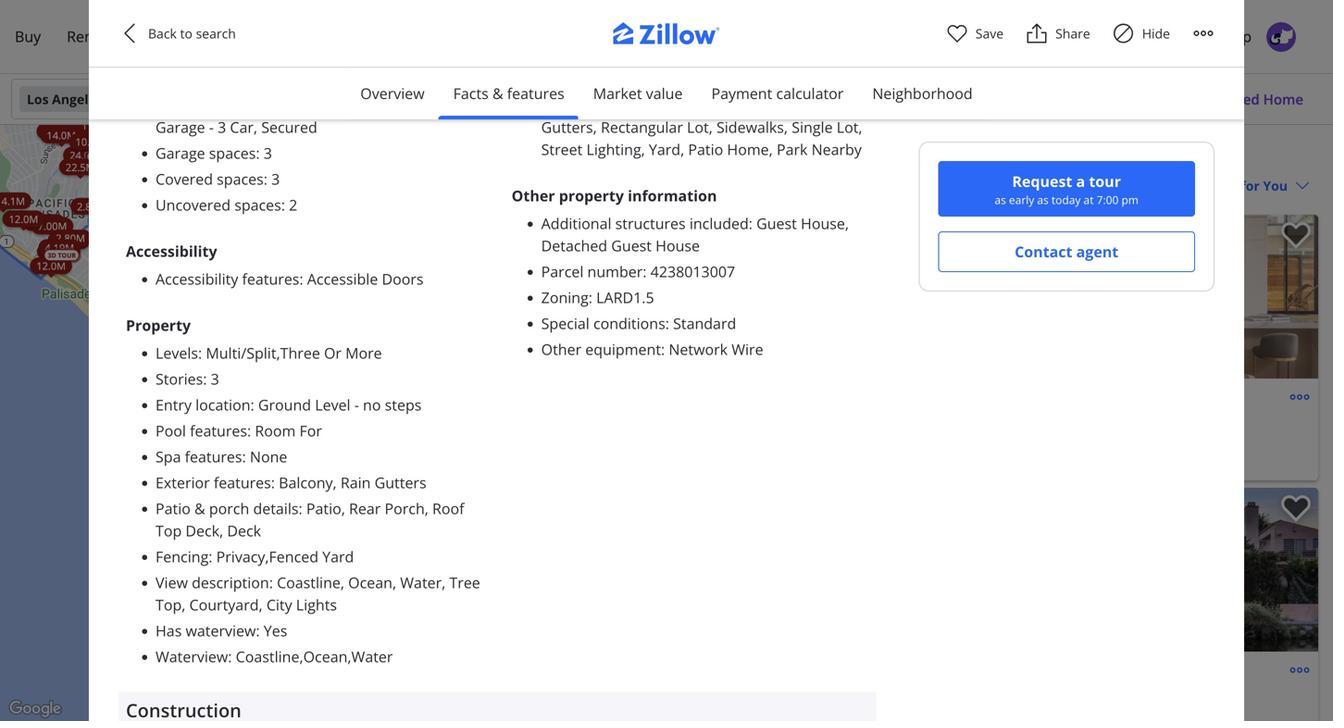 Task type: vqa. For each thing, say whether or not it's contained in the screenshot.
the top see
no



Task type: describe. For each thing, give the bounding box(es) containing it.
3d inside 1.59m 3d tour
[[332, 515, 340, 524]]

conditions
[[594, 313, 666, 333]]

3 chevron down image from the left
[[919, 92, 934, 106]]

1 vertical spatial accessibility
[[156, 269, 238, 289]]

0 vertical spatial 2.50m link
[[359, 403, 402, 420]]

patio & porch details :
[[156, 498, 306, 518]]

2 vertical spatial 2.80m
[[305, 506, 334, 520]]

0 vertical spatial 3.00m
[[235, 468, 264, 482]]

3 inside 'levels : multi/split,three or more stories : 3 entry location : ground level - no steps pool features : room for spa features : none exterior features : balcony, rain gutters'
[[211, 369, 219, 389]]

2 1.65m from the top
[[292, 463, 322, 477]]

1 vertical spatial 2.50m link
[[317, 505, 359, 521]]

minus image
[[594, 676, 613, 696]]

sell
[[125, 26, 149, 46]]

wire
[[732, 339, 764, 359]]

0 horizontal spatial 3d tour
[[367, 518, 395, 527]]

1 vertical spatial 3.40m
[[340, 489, 369, 503]]

tour inside 3d tour 1.85m
[[392, 486, 410, 495]]

& for patio & porch details :
[[194, 498, 205, 518]]

3.24m link
[[394, 389, 451, 406]]

hide
[[1142, 25, 1170, 42]]

levels
[[156, 343, 198, 363]]

4,283 sqft
[[748, 689, 807, 707]]

1.95m
[[256, 482, 285, 496]]

2 units for top "2 units" 'link'
[[293, 500, 325, 514]]

2.70m
[[316, 517, 346, 531]]

rain
[[341, 473, 371, 492]]

0 vertical spatial guest
[[757, 213, 797, 233]]

7.85m link
[[361, 506, 404, 523]]

play image
[[1005, 226, 1016, 237]]

1.05m inside 3d tour 1.05m
[[357, 509, 387, 523]]

1 horizontal spatial 3d tour
[[483, 690, 511, 699]]

0 horizontal spatial 3.35m link
[[305, 473, 347, 490]]

1 horizontal spatial 3.35m link
[[588, 296, 630, 312]]

4.20m
[[355, 466, 385, 480]]

0 vertical spatial 2.35m
[[518, 355, 547, 369]]

0 vertical spatial 2 units link
[[271, 498, 331, 515]]

& for facts & features
[[493, 83, 503, 103]]

2 save this home image from the top
[[1282, 495, 1311, 523]]

1 1.65m link from the top
[[286, 118, 328, 135]]

2.00m 2.40m
[[304, 417, 363, 477]]

0 horizontal spatial 1.60m link
[[227, 464, 270, 480]]

6.38m
[[322, 539, 351, 553]]

open: tue. 11am-2pm
[[202, 443, 322, 458]]

1 vertical spatial 2.30m
[[475, 694, 505, 708]]

0 vertical spatial 2.30m link
[[519, 183, 561, 199]]

deck
[[227, 521, 261, 541]]

3.10m link
[[228, 467, 270, 483]]

6.38m link
[[301, 538, 358, 554]]

9.80m
[[331, 487, 361, 501]]

3d inside the "3d tour 2.00m"
[[267, 468, 276, 477]]

for inside main content
[[985, 143, 1014, 168]]

2.00m inside 2.00m 2.40m
[[304, 417, 334, 431]]

4.55m
[[29, 216, 59, 230]]

1 1.65m from the top
[[292, 120, 322, 134]]

217 windward ave, venice, ca 90291 image
[[654, 215, 982, 379]]

2.95m
[[351, 483, 380, 497]]

1 horizontal spatial 2.40m link
[[577, 182, 620, 198]]

5.95m link
[[300, 477, 342, 494]]

doors
[[382, 269, 424, 289]]

rectangular
[[601, 117, 683, 137]]

6
[[708, 689, 715, 707]]

skip link list tab list
[[346, 68, 988, 120]]

0 vertical spatial 670k
[[593, 274, 617, 288]]

7.50m link
[[276, 543, 319, 560]]

facts & features
[[453, 83, 565, 103]]

3 bds
[[195, 632, 227, 650]]

help link
[[1207, 15, 1265, 58]]

: inside accessibility accessibility features : accessible doors
[[299, 269, 303, 289]]

3.70m link
[[37, 243, 79, 260]]

rear
[[349, 498, 381, 518]]

covered
[[156, 169, 213, 189]]

single
[[792, 117, 833, 137]]

1 horizontal spatial 1.60m link
[[378, 472, 420, 488]]

advertise link
[[1115, 15, 1205, 58]]

10.2m link
[[69, 133, 111, 150]]

2 1.65m link from the top
[[286, 453, 336, 478]]

- inside los angeles ca real estate & homes for sale main content
[[811, 689, 815, 707]]

early
[[1009, 192, 1035, 207]]

save this home image
[[945, 222, 975, 249]]

1 vertical spatial 670k
[[430, 493, 454, 507]]

1 857 rose ave, venice, ca 90291 image from the left
[[187, 434, 452, 598]]

2308 grand canal, venice, ca 90291 image
[[990, 215, 1319, 379]]

park
[[777, 139, 808, 159]]

3.70m
[[44, 245, 73, 259]]

857 rose ave, venice, ca 90291 link
[[195, 652, 445, 675]]

house inside guest house, detached guest house
[[656, 235, 700, 255]]

2.10m link
[[302, 554, 344, 570]]

rentals
[[1051, 26, 1102, 46]]

chevron right image for property images, use arrow keys to navigate, image 1 of 43 group
[[951, 286, 973, 308]]

has waterview : yes waterview : coastline,ocean,water
[[156, 621, 393, 667]]

9.50m
[[300, 495, 330, 509]]

payment
[[712, 83, 773, 103]]

4.30m for 4.30m
[[335, 462, 364, 476]]

chevron right image
[[251, 186, 273, 208]]

3 inside map region
[[195, 632, 202, 650]]

2,474
[[601, 69, 639, 89]]

zillow logo image
[[593, 22, 741, 55]]

1 ba
[[241, 632, 267, 650]]

0 horizontal spatial 2.35m link
[[272, 435, 314, 452]]

0 vertical spatial 670k link
[[587, 273, 623, 290]]

0 horizontal spatial 1.75m link
[[463, 678, 505, 695]]

2.53m link
[[288, 466, 330, 482]]

home inside filters "element"
[[1264, 90, 1304, 109]]

10.5m link
[[295, 494, 337, 511]]

angeles for los angeles ca
[[52, 90, 103, 108]]

property images, use arrow keys to navigate, image 1 of 43 group
[[654, 215, 982, 379]]

1 chevron down image from the left
[[371, 92, 386, 106]]

0 vertical spatial 3.40m link
[[399, 389, 441, 406]]

house inside los angeles ca real estate & homes for sale main content
[[818, 689, 857, 707]]

facts
[[453, 83, 489, 103]]

1 vertical spatial 2 units link
[[293, 554, 353, 570]]

1 vertical spatial 2.40m link
[[328, 462, 370, 479]]

1 vertical spatial guest
[[611, 235, 652, 255]]

1 lot, from the left
[[687, 117, 713, 137]]

for for 3.58m
[[318, 552, 331, 561]]

1 horizontal spatial 3.00m link
[[374, 691, 417, 708]]

lot size : 2,474 sqft
[[541, 69, 669, 89]]

1.60m for 1.60m
[[384, 473, 413, 487]]

1.95m 3.60m 2.53m 2.25m
[[256, 467, 325, 516]]

ocean,
[[348, 573, 396, 592]]

bds for 3 bds
[[205, 632, 227, 650]]

1.69m link
[[274, 456, 316, 473]]

property images, use arrow keys to navigate, image 1 of 34 group
[[990, 215, 1319, 383]]

tour inside 3d tour 3.10m 5.95m
[[299, 489, 317, 498]]

8.50m
[[279, 540, 309, 554]]

porch
[[209, 498, 249, 518]]

ca for los angeles ca
[[106, 90, 123, 108]]

chevron left image inside "property images, use arrow keys to navigate, image 1 of 32" group
[[196, 505, 219, 527]]

1 as from the left
[[995, 192, 1006, 207]]

new 1.70m
[[333, 484, 373, 505]]

2.88m link
[[355, 461, 397, 478]]

0 horizontal spatial 2.35m
[[279, 437, 308, 451]]

0 vertical spatial accessibility
[[126, 241, 217, 261]]

details
[[253, 498, 299, 518]]

tour inside 3d tour 3.00m
[[325, 551, 343, 560]]

3.50m for 3.50m link to the bottom
[[290, 475, 320, 489]]

0 vertical spatial 2.50m
[[366, 405, 395, 418]]

home inside main navigation
[[174, 26, 216, 46]]

5.90m link
[[287, 527, 337, 552]]

home image
[[22, 97, 63, 138]]

4.19m
[[45, 241, 74, 255]]

0 horizontal spatial 2.50m
[[324, 506, 353, 520]]

3.20m link
[[338, 499, 380, 516]]

0 horizontal spatial 1.75m
[[469, 680, 499, 694]]

1 vertical spatial 2.80m
[[56, 231, 85, 245]]

street
[[541, 139, 583, 159]]

tour
[[1089, 171, 1121, 191]]

chevron left image
[[999, 286, 1021, 308]]

new link
[[381, 511, 431, 536]]

secured
[[261, 117, 317, 137]]

0 horizontal spatial 3.00m link
[[229, 467, 271, 484]]

share
[[1056, 25, 1091, 42]]

bds for 4 bds
[[672, 689, 694, 707]]

3.72m link
[[272, 429, 314, 446]]

1 vertical spatial 3.50m link
[[278, 416, 320, 433]]

roof
[[432, 498, 464, 518]]

tour inside 3d tour 1.05m
[[379, 501, 397, 510]]

3d tour 3.10m 5.95m
[[278, 478, 335, 511]]

ba for 1 ba
[[252, 632, 267, 650]]

home loans
[[174, 26, 261, 46]]

4.39m
[[311, 538, 340, 552]]

1 vertical spatial 670k link
[[424, 484, 468, 509]]

3d inside 3d tour 2.70m 8.50m
[[327, 509, 336, 518]]

0 horizontal spatial 3.80m link
[[232, 478, 274, 494]]

0 vertical spatial 3.50m link
[[521, 336, 563, 353]]

1 horizontal spatial 3.80m link
[[405, 461, 447, 478]]

0 vertical spatial 3.60m
[[264, 443, 294, 457]]

3.30m inside 2.58m 3.30m
[[45, 243, 74, 257]]

city
[[267, 595, 292, 615]]

2 lot, from the left
[[837, 117, 863, 137]]

waterview
[[186, 621, 256, 641]]

other inside parcel number : 4238013007 zoning : lard1.5 special conditions : standard other equipment : network wire
[[541, 339, 582, 359]]

(oct
[[774, 224, 797, 239]]

750k link
[[344, 120, 381, 137]]

1.39m
[[292, 473, 322, 487]]

- inside 'levels : multi/split,three or more stories : 3 entry location : ground level - no steps pool features : room for spa features : none exterior features : balcony, rain gutters'
[[354, 395, 359, 415]]

0 vertical spatial 12.0m
[[9, 212, 38, 226]]

home loans link
[[161, 15, 274, 58]]

3.75m link
[[317, 455, 366, 480]]

4 bds
[[661, 689, 694, 707]]

new inside new 1.70m
[[358, 484, 373, 492]]

1.85m inside 1.85m 'link'
[[580, 306, 609, 320]]

tour inside 3d tour 2.70m 8.50m
[[338, 509, 356, 518]]

sqft inside los angeles ca real estate & homes for sale main content
[[784, 689, 807, 707]]

3d tour 2.70m 8.50m
[[279, 509, 356, 554]]

3d inside 5.50m 3d tour 7.50m
[[284, 477, 293, 486]]

2 vertical spatial 2.80m link
[[298, 505, 341, 521]]

0 vertical spatial other
[[512, 185, 555, 205]]

2.00m inside 1.70m 2.00m
[[391, 474, 420, 488]]

features inside accessibility accessibility features : accessible doors
[[242, 269, 299, 289]]

0 horizontal spatial 3.40m link
[[333, 488, 375, 505]]

1 saved home link
[[1199, 76, 1313, 122]]

1.35m link
[[406, 692, 448, 709]]

additional
[[541, 213, 612, 233]]

los angeles ca real estate & homes for sale main content
[[639, 125, 1333, 721]]

0 vertical spatial 2.35m link
[[496, 353, 553, 370]]

home,
[[727, 139, 773, 159]]

0 vertical spatial 1.75m link
[[550, 252, 592, 269]]

1 horizontal spatial 3.30m
[[539, 244, 568, 258]]

0 vertical spatial 1.75m
[[556, 253, 585, 267]]

1.20m link
[[246, 477, 288, 494]]

0 vertical spatial chevron left image
[[119, 22, 141, 44]]

los for los angeles ca real estate & homes for sale
[[657, 143, 688, 168]]

yard
[[322, 547, 354, 567]]

overview
[[360, 83, 425, 103]]

3d inside 3d tour 3.10m 5.95m
[[289, 489, 298, 498]]

or
[[324, 343, 342, 363]]

3.90m link
[[353, 475, 396, 491]]

3.80m for rightmost the 3.80m 'link'
[[411, 463, 441, 476]]

0 vertical spatial 3.40m
[[405, 391, 434, 405]]

5.00m
[[346, 514, 375, 527]]

1 vertical spatial 3.60m link
[[262, 500, 305, 517]]



Task type: locate. For each thing, give the bounding box(es) containing it.
0 horizontal spatial lot,
[[687, 117, 713, 137]]

0 horizontal spatial you
[[305, 500, 319, 509]]

lighting,
[[587, 139, 645, 159]]

you for 3.49m
[[305, 500, 319, 509]]

ca inside map region
[[328, 655, 344, 672]]

10.5m
[[301, 495, 330, 509]]

you inside for you 3.49m
[[305, 500, 319, 509]]

you for 3.58m
[[333, 552, 347, 561]]

1 saved home
[[1209, 90, 1304, 109]]

2.30m link down re-
[[519, 183, 561, 199]]

4.19m link
[[38, 239, 81, 256]]

3d inside 3d tour 3.00m
[[315, 551, 323, 560]]

2 857 rose ave, venice, ca 90291 image from the left
[[452, 434, 717, 598]]

chevron left image left back
[[119, 22, 141, 44]]

2 as from the left
[[1037, 192, 1049, 207]]

share image
[[1026, 22, 1048, 44]]

1 horizontal spatial 2.30m link
[[519, 183, 561, 199]]

ca left 90291
[[328, 655, 344, 672]]

3.85m
[[294, 542, 323, 556]]

1 left saved
[[1209, 90, 1217, 109]]

0 horizontal spatial 2.30m
[[475, 694, 505, 708]]

map region
[[0, 98, 736, 721]]

3.20m
[[344, 500, 373, 514]]

750k 14.0m
[[47, 121, 375, 142]]

3.72m
[[278, 430, 308, 444]]

ca up 11.5m link
[[106, 90, 123, 108]]

2.65m
[[293, 467, 322, 480]]

0 vertical spatial 1
[[1209, 90, 1217, 109]]

3.80m for the 3.80m 'link' to the left
[[238, 479, 267, 493]]

no
[[363, 395, 381, 415]]

save
[[976, 25, 1004, 42]]

tour inside 1.59m 3d tour
[[342, 515, 360, 524]]

1 vertical spatial 12.0m
[[36, 259, 66, 273]]

1 horizontal spatial 1
[[1209, 90, 1217, 109]]

5.00m link
[[340, 512, 382, 529]]

1 up rose
[[241, 632, 249, 650]]

1 vertical spatial 2.35m link
[[272, 435, 314, 452]]

1.75m up zoning
[[556, 253, 585, 267]]

0 vertical spatial for
[[985, 143, 1014, 168]]

1 lot from the top
[[541, 69, 563, 89]]

structures
[[615, 213, 686, 233]]

1.70m inside 1.70m 2.00m
[[361, 514, 390, 528]]

3.10m inside 3d tour 3.10m 5.95m
[[278, 497, 307, 511]]

1 3.30m link from the left
[[38, 242, 80, 259]]

5.50m inside 5.50m 3d tour 7.50m
[[332, 463, 361, 476]]

2 garage from the top
[[156, 143, 205, 163]]

1 vertical spatial chevron left image
[[196, 505, 219, 527]]

for inside for you 3.58m
[[318, 552, 331, 561]]

chevron down image
[[489, 92, 504, 106], [807, 92, 821, 106], [1295, 178, 1310, 193], [547, 682, 560, 695]]

& right estate on the right top
[[899, 143, 913, 168]]

lot
[[541, 69, 563, 89], [541, 95, 563, 115]]

7.50m inside 7.50m 'link'
[[283, 545, 312, 559]]

3001 grand canal, venice, ca 90291 image
[[990, 488, 1319, 652]]

established,
[[739, 95, 822, 115]]

hide image
[[1113, 22, 1135, 44]]

price
[[669, 224, 696, 239]]

2.50m link
[[359, 403, 402, 420], [317, 505, 359, 521]]

new inside 1.60m new 9.50m
[[325, 487, 340, 496]]

1.85m link
[[573, 305, 616, 321]]

12.0m down 14.1m link at the top left
[[9, 212, 38, 226]]

- left no
[[354, 395, 359, 415]]

4.30m for 4.30m 3.90m
[[336, 463, 365, 477]]

& inside button
[[493, 83, 503, 103]]

2 horizontal spatial 3.00m
[[381, 692, 410, 706]]

1 vertical spatial garage
[[156, 143, 205, 163]]

7.00m link
[[31, 218, 74, 234]]

499k link
[[589, 235, 626, 252]]

los for los angeles ca
[[27, 90, 49, 108]]

1.05m link
[[453, 123, 495, 140]]

2.45m link
[[298, 534, 340, 551]]

1 vertical spatial patio
[[156, 498, 191, 518]]

0 horizontal spatial 3.40m
[[340, 489, 369, 503]]

2.40m inside 2.00m 2.40m
[[334, 463, 363, 477]]

0 horizontal spatial chevron left image
[[119, 22, 141, 44]]

1 vertical spatial 3.50m
[[284, 417, 313, 431]]

0 vertical spatial 3.35m link
[[588, 296, 630, 312]]

0 vertical spatial save this home image
[[1282, 222, 1311, 249]]

3.35m inside 4.65m 3.35m
[[311, 475, 341, 489]]

ave,
[[253, 655, 278, 672]]

2.60m link
[[269, 492, 312, 509], [270, 493, 312, 510], [297, 505, 340, 521]]

2 vertical spatial 3.00m
[[381, 692, 410, 706]]

ca for los angeles ca real estate & homes for sale
[[767, 143, 791, 168]]

1 horizontal spatial 3.35m
[[594, 297, 623, 311]]

parking total spaces : 5 private garage, private, garage - 3 car, secured garage spaces : 3 covered spaces : 3 uncovered spaces : 2
[[126, 41, 437, 215]]

2.35m link down special on the left top of page
[[496, 353, 553, 370]]

uncovered
[[156, 195, 231, 215]]

0 horizontal spatial ba
[[252, 632, 267, 650]]

3.60m inside 1.95m 3.60m 2.53m 2.25m
[[269, 502, 298, 516]]

1 garage from the top
[[156, 117, 205, 137]]

heart image
[[946, 22, 968, 44]]

bds up 857
[[205, 632, 227, 650]]

tour inside the "3d tour 2.00m"
[[278, 468, 296, 477]]

other down special on the left top of page
[[541, 339, 582, 359]]

0 horizontal spatial 2.30m link
[[469, 692, 511, 709]]

3d inside 3d tour 1.05m
[[369, 501, 377, 510]]

1 horizontal spatial for
[[985, 143, 1014, 168]]

garage,
[[328, 95, 382, 115]]

1 horizontal spatial you
[[333, 552, 347, 561]]

1 inside filters "element"
[[1209, 90, 1217, 109]]

2.00m inside the "3d tour 2.00m"
[[256, 476, 285, 490]]

1 vertical spatial 1.75m link
[[463, 678, 505, 695]]

1 horizontal spatial ba
[[719, 689, 734, 707]]

3d inside 3d tour 12.0m
[[48, 251, 56, 260]]

1 vertical spatial 2.35m
[[279, 437, 308, 451]]

3.99m link
[[241, 448, 284, 464]]

gutters,
[[541, 117, 597, 137]]

ba right 6
[[719, 689, 734, 707]]

5.95m
[[306, 478, 335, 492]]

0 vertical spatial 2.30m
[[526, 184, 555, 198]]

angeles inside filters "element"
[[52, 90, 103, 108]]

& inside main content
[[899, 143, 913, 168]]

0 vertical spatial 3.80m
[[411, 463, 441, 476]]

2.35m link up 1.69m
[[272, 435, 314, 452]]

lot, up nearby
[[837, 117, 863, 137]]

0 horizontal spatial patio
[[156, 498, 191, 518]]

los inside filters "element"
[[27, 90, 49, 108]]

for inside 'levels : multi/split,three or more stories : 3 entry location : ground level - no steps pool features : room for spa features : none exterior features : balcony, rain gutters'
[[299, 421, 322, 441]]

1,029
[[281, 632, 314, 650]]

2.35m up 1.69m
[[279, 437, 308, 451]]

1.59m 3d tour
[[301, 506, 360, 524]]

1 vertical spatial 2.30m link
[[469, 692, 511, 709]]

garage down total
[[156, 117, 205, 137]]

at
[[1084, 192, 1094, 207]]

&
[[493, 83, 503, 103], [899, 143, 913, 168], [194, 498, 205, 518]]

patio,
[[306, 498, 345, 518]]

garage up covered
[[156, 143, 205, 163]]

2 units for bottom "2 units" 'link'
[[315, 555, 347, 569]]

3.00m inside 3d tour 3.00m
[[304, 559, 333, 573]]

lot, down corners
[[687, 117, 713, 137]]

lot for lot features
[[541, 95, 563, 115]]

more image
[[1193, 22, 1215, 44]]

accessibility up property
[[156, 269, 238, 289]]

1 1.80m from the left
[[261, 474, 290, 487]]

ca left real
[[767, 143, 791, 168]]

3.50m for top 3.50m link
[[527, 338, 557, 352]]

gutters
[[375, 473, 426, 492]]

1.88m link
[[241, 466, 283, 483], [317, 506, 360, 523], [318, 507, 360, 523]]

1 horizontal spatial 3.10m
[[278, 497, 307, 511]]

home
[[174, 26, 216, 46], [1264, 90, 1304, 109]]

0 horizontal spatial 3.30m link
[[38, 242, 80, 259]]

features inside button
[[507, 83, 565, 103]]

1 horizontal spatial -
[[354, 395, 359, 415]]

save this home image
[[1282, 222, 1311, 249], [1282, 495, 1311, 523]]

top
[[156, 521, 182, 541]]

bds inside map region
[[205, 632, 227, 650]]

chevron right image for property images, use arrow keys to navigate, image 1 of 34 group
[[1287, 286, 1309, 308]]

857 rose ave, venice, ca 90291 image
[[187, 434, 452, 598], [452, 434, 717, 598]]

4.30m
[[335, 462, 364, 476], [336, 463, 365, 477]]

2.35m down special on the left top of page
[[518, 355, 547, 369]]

1.75m link up zoning
[[550, 252, 592, 269]]

0 horizontal spatial for
[[299, 421, 322, 441]]

1 horizontal spatial angeles
[[693, 143, 762, 168]]

3.30m link
[[38, 242, 80, 259], [533, 243, 575, 259]]

4.65m link
[[310, 460, 367, 476]]

$400,000
[[723, 224, 771, 239]]

to
[[180, 25, 193, 42]]

1 vertical spatial 1.05m
[[357, 509, 387, 523]]

1.65m link
[[286, 118, 328, 135], [286, 453, 336, 478]]

as left early
[[995, 192, 1006, 207]]

1 horizontal spatial 1.60m
[[384, 473, 413, 487]]

1.70m inside new 1.70m
[[333, 491, 363, 505]]

- left the car,
[[209, 117, 214, 137]]

1 horizontal spatial as
[[1037, 192, 1049, 207]]

0 vertical spatial bds
[[205, 632, 227, 650]]

1 save this home image from the top
[[1282, 222, 1311, 249]]

1.75m link right 1.92m link
[[463, 678, 505, 695]]

1 vertical spatial ba
[[719, 689, 734, 707]]

& up "deck,"
[[194, 498, 205, 518]]

los inside los angeles ca real estate & homes for sale main content
[[657, 143, 688, 168]]

3d inside 3d tour 1.85m
[[381, 486, 390, 495]]

bds right 4
[[672, 689, 694, 707]]

2.40m link
[[577, 182, 620, 198], [328, 462, 370, 479]]

0 horizontal spatial 2.40m
[[334, 463, 363, 477]]

1 4.30m from the left
[[335, 462, 364, 476]]

guest left 17)
[[757, 213, 797, 233]]

2.58m link
[[48, 233, 90, 249]]

neighborhood button
[[858, 68, 988, 119]]

1 vertical spatial 2.40m
[[334, 463, 363, 477]]

1.75m
[[556, 253, 585, 267], [469, 680, 499, 694]]

4.30m inside 4.30m 3.90m
[[336, 463, 365, 477]]

included
[[690, 213, 749, 233]]

5.50m
[[270, 153, 300, 167], [332, 463, 361, 476], [325, 463, 354, 477], [270, 482, 300, 496]]

3d tour 12.0m
[[36, 251, 76, 273]]

market value
[[593, 83, 683, 103]]

tour inside 3d tour 12.0m
[[58, 251, 76, 260]]

1 horizontal spatial los
[[657, 143, 688, 168]]

0 vertical spatial 3.50m
[[527, 338, 557, 352]]

main navigation
[[0, 0, 1333, 306]]

courtyard,
[[189, 595, 263, 615]]

homes
[[918, 143, 981, 168]]

0 horizontal spatial for
[[290, 500, 303, 509]]

7.00m
[[38, 219, 67, 233]]

& right the facts
[[493, 83, 503, 103]]

1.60m inside 1.60m link
[[384, 473, 413, 487]]

0 vertical spatial 3.00m link
[[229, 467, 271, 484]]

12.0m down 3.70m
[[36, 259, 66, 273]]

3.99m
[[248, 449, 277, 463]]

1 inside map region
[[241, 632, 249, 650]]

ba inside map region
[[252, 632, 267, 650]]

0 vertical spatial 2.40m
[[584, 183, 613, 197]]

3.35m
[[594, 297, 623, 311], [311, 475, 341, 489]]

lot left size
[[541, 69, 563, 89]]

chevron right image inside property images, use arrow keys to navigate, image 1 of 43 group
[[951, 286, 973, 308]]

zoning
[[541, 287, 589, 307]]

angeles up results
[[693, 143, 762, 168]]

as down request
[[1037, 192, 1049, 207]]

filters element
[[0, 74, 1333, 125]]

2.30m down re-
[[526, 184, 555, 198]]

tue.
[[238, 443, 261, 458]]

0 vertical spatial 3.60m link
[[258, 441, 300, 458]]

chevron left image left deck
[[196, 505, 219, 527]]

chevron down image
[[371, 92, 386, 106], [663, 92, 678, 106], [919, 92, 934, 106]]

0 vertical spatial 3.35m
[[594, 297, 623, 311]]

1 horizontal spatial 1.05m
[[460, 124, 489, 138]]

curbs,
[[632, 95, 677, 115]]

7.50m inside 5.50m 3d tour 7.50m
[[273, 485, 302, 498]]

patio inside curbs, corners established, gutters, rectangular lot, sidewalks, single lot, street lighting, yard, patio home, park nearby
[[688, 139, 723, 159]]

11.5m
[[82, 119, 111, 133]]

0 horizontal spatial 3.80m
[[238, 479, 267, 493]]

1 vertical spatial ca
[[767, 143, 791, 168]]

2.30m right 1.92m link
[[475, 694, 505, 708]]

2 inside parking total spaces : 5 private garage, private, garage - 3 car, secured garage spaces : 3 covered spaces : 3 uncovered spaces : 2
[[289, 195, 298, 215]]

2.75m
[[332, 517, 361, 531]]

2 lot from the top
[[541, 95, 563, 115]]

1 vertical spatial 3.35m link
[[305, 473, 347, 490]]

ground
[[258, 395, 311, 415]]

670k right porch, on the left of the page
[[430, 493, 454, 507]]

patio up results
[[688, 139, 723, 159]]

2 horizontal spatial -
[[811, 689, 815, 707]]

1.60m inside 1.60m new 9.50m
[[234, 465, 263, 479]]

2 vertical spatial &
[[194, 498, 205, 518]]

1.88m
[[247, 468, 276, 482], [324, 508, 353, 521], [324, 508, 353, 522]]

1.60m for 1.60m new 9.50m
[[234, 465, 263, 479]]

1.60m
[[234, 465, 263, 479], [384, 473, 413, 487]]

1 vertical spatial 2.80m link
[[49, 230, 92, 246]]

ba up ave,
[[252, 632, 267, 650]]

1 horizontal spatial 2.40m
[[584, 183, 613, 197]]

2.60m
[[276, 494, 305, 507], [276, 494, 306, 508], [304, 506, 333, 520]]

house up "4238013007"
[[656, 235, 700, 255]]

1 horizontal spatial 670k link
[[587, 273, 623, 290]]

3.50m for middle 3.50m link
[[284, 417, 313, 431]]

9.70m
[[292, 557, 321, 571]]

- right 4,283 sqft
[[811, 689, 815, 707]]

1 vertical spatial other
[[541, 339, 582, 359]]

3.85m link
[[287, 540, 329, 557]]

ba for 6 ba
[[719, 689, 734, 707]]

2.30m link right 1.92m link
[[469, 692, 511, 709]]

lot for lot size
[[541, 69, 563, 89]]

chevron right image inside property images, use arrow keys to navigate, image 1 of 75 group
[[1287, 559, 1309, 581]]

0 horizontal spatial angeles
[[52, 90, 103, 108]]

multi/split,three
[[206, 343, 320, 363]]

2 vertical spatial 3.50m
[[290, 475, 320, 489]]

payment calculator
[[712, 83, 844, 103]]

for left sale on the right of page
[[985, 143, 1014, 168]]

12.0m inside 3d tour 12.0m
[[36, 259, 66, 273]]

857 rose ave, venice, ca 90291
[[195, 655, 385, 672]]

link
[[281, 153, 331, 178], [532, 162, 582, 187], [354, 168, 412, 193], [485, 244, 529, 269], [482, 356, 532, 381], [364, 365, 413, 390], [529, 383, 579, 408], [529, 394, 594, 419], [425, 412, 475, 437], [463, 437, 507, 462], [475, 520, 525, 545], [400, 524, 467, 549], [461, 549, 511, 574], [495, 618, 563, 643], [492, 655, 541, 680]]

1 for 1 saved home
[[1209, 90, 1217, 109]]

accessibility down 'uncovered'
[[126, 241, 217, 261]]

14.1m link
[[0, 192, 32, 209]]

2 1.80m from the left
[[261, 474, 291, 488]]

chevron left image
[[119, 22, 141, 44], [196, 505, 219, 527]]

ba inside los angeles ca real estate & homes for sale main content
[[719, 689, 734, 707]]

angeles
[[52, 90, 103, 108], [693, 143, 762, 168]]

1 horizontal spatial 1.85m
[[580, 306, 609, 320]]

1.39m link
[[286, 472, 328, 488]]

1.65m
[[292, 120, 322, 134], [292, 463, 322, 477]]

1.85m inside 3d tour 1.85m
[[370, 494, 400, 508]]

2 horizontal spatial chevron down image
[[919, 92, 934, 106]]

2 4.30m from the left
[[336, 463, 365, 477]]

guest down the additional structures included :
[[611, 235, 652, 255]]

chevron right image
[[951, 286, 973, 308], [1287, 286, 1309, 308], [421, 505, 443, 527], [1287, 559, 1309, 581]]

lot up "gutters,"
[[541, 95, 563, 115]]

3.00m link
[[229, 467, 271, 484], [374, 691, 417, 708]]

0 vertical spatial 2.80m
[[77, 199, 106, 213]]

0 vertical spatial 1.65m link
[[286, 118, 328, 135]]

stories
[[156, 369, 203, 389]]

24.0m link
[[63, 147, 105, 164]]

request a tour as early as today at 7:00 pm
[[995, 171, 1139, 207]]

1 horizontal spatial house
[[818, 689, 857, 707]]

5
[[248, 69, 257, 89]]

angeles inside main content
[[693, 143, 762, 168]]

1.80m
[[261, 474, 290, 487], [261, 474, 291, 488]]

deck,
[[186, 521, 223, 541]]

2 vertical spatial -
[[811, 689, 815, 707]]

video
[[1019, 224, 1050, 239]]

bds inside los angeles ca real estate & homes for sale main content
[[672, 689, 694, 707]]

angeles for los angeles ca real estate & homes for sale
[[693, 143, 762, 168]]

1 horizontal spatial chevron left image
[[196, 505, 219, 527]]

los up "320" at the top
[[657, 143, 688, 168]]

0 vertical spatial for
[[290, 500, 303, 509]]

0 horizontal spatial 2.40m link
[[328, 462, 370, 479]]

4,283
[[748, 689, 781, 707]]

tour inside 5.50m 3d tour 7.50m
[[294, 477, 312, 486]]

2 chevron down image from the left
[[663, 92, 678, 106]]

0 vertical spatial 7.50m
[[273, 485, 302, 498]]

0 vertical spatial 3.10m
[[234, 468, 264, 482]]

2 vertical spatial 3.50m link
[[284, 474, 326, 491]]

patio up "top"
[[156, 498, 191, 518]]

3d tour link
[[314, 513, 364, 538], [349, 516, 399, 541], [471, 688, 515, 713]]

lights
[[296, 595, 337, 615]]

3.30m
[[45, 243, 74, 257], [539, 244, 568, 258]]

for inside for you 3.49m
[[290, 500, 303, 509]]

ca inside main content
[[767, 143, 791, 168]]

house left for at the bottom of the page
[[818, 689, 857, 707]]

- inside parking total spaces : 5 private garage, private, garage - 3 car, secured garage spaces : 3 covered spaces : 3 uncovered spaces : 2
[[209, 117, 214, 137]]

you inside for you 3.58m
[[333, 552, 347, 561]]

0 horizontal spatial 1.85m
[[370, 494, 400, 508]]

0 vertical spatial 2.80m link
[[70, 198, 113, 215]]

loans
[[220, 26, 261, 46]]

curbs, corners established, gutters, rectangular lot, sidewalks, single lot, street lighting, yard, patio home, park nearby
[[541, 95, 863, 159]]

0 vertical spatial sqft
[[643, 69, 669, 89]]

2.60m inside the 2.60m 2.75m
[[304, 506, 333, 520]]

property images, use arrow keys to navigate, image 1 of 75 group
[[990, 488, 1319, 656]]

1 vertical spatial 3.00m
[[304, 559, 333, 573]]

other down re-
[[512, 185, 555, 205]]

angeles up '11.5m 11.9m'
[[52, 90, 103, 108]]

1 vertical spatial you
[[333, 552, 347, 561]]

0 horizontal spatial 1.05m
[[357, 509, 387, 523]]

0 vertical spatial angeles
[[52, 90, 103, 108]]

los up 11.9m link
[[27, 90, 49, 108]]

property images, use arrow keys to navigate, image 1 of 32 group
[[0, 434, 717, 601]]

670k up 1.85m 'link'
[[593, 274, 617, 288]]

1.75m right 1.92m link
[[469, 680, 499, 694]]

for up the 2pm
[[299, 421, 322, 441]]

chevron right image for "property images, use arrow keys to navigate, image 1 of 32" group
[[421, 505, 443, 527]]

1 horizontal spatial 2.35m
[[518, 355, 547, 369]]

1 for 1 ba
[[241, 632, 249, 650]]

google image
[[5, 697, 66, 721]]

2 3.30m link from the left
[[533, 243, 575, 259]]

1 vertical spatial los
[[657, 143, 688, 168]]

for for 3.49m
[[290, 500, 303, 509]]

ca inside filters "element"
[[106, 90, 123, 108]]



